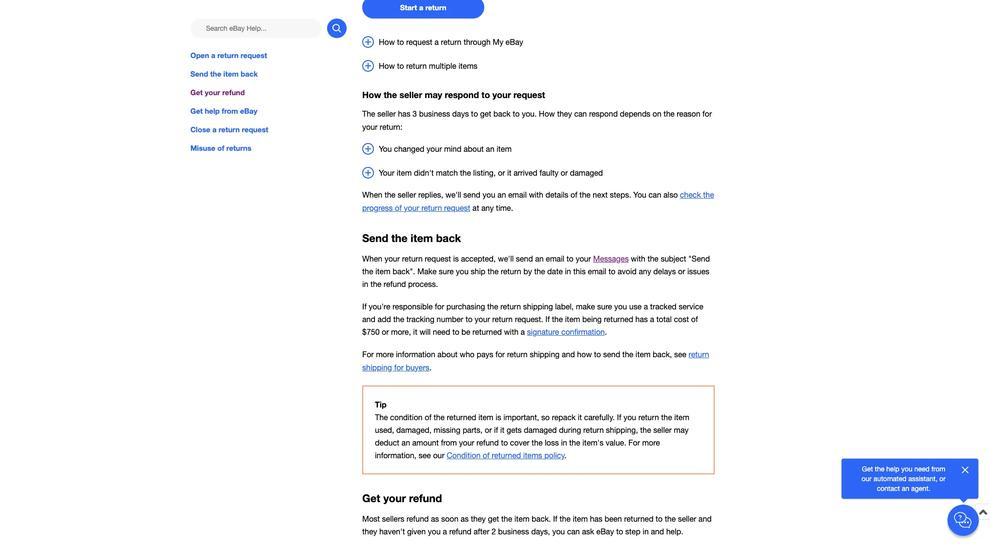 Task type: describe. For each thing, give the bounding box(es) containing it.
"send
[[688, 254, 710, 263]]

our inside tip the condition of the returned item is important, so repack it carefully. if you return the item used, damaged, missing parts, or if it gets damaged during return shipping, the seller may deduct an amount from your refund to cover the loss in the item's value. for more information, see our
[[433, 451, 445, 460]]

issues
[[687, 267, 709, 276]]

get for get the help you need from our automated assistant, or contact an agent. 'tooltip'
[[862, 465, 873, 473]]

of inside tip the condition of the returned item is important, so repack it carefully. if you return the item used, damaged, missing parts, or if it gets damaged during return shipping, the seller may deduct an amount from your refund to cover the loss in the item's value. for more information, see our
[[425, 413, 431, 422]]

date
[[547, 267, 563, 276]]

contact
[[877, 485, 900, 493]]

total
[[656, 315, 672, 324]]

how to request a return through my ebay
[[379, 38, 523, 47]]

send inside the send the item back link
[[190, 69, 208, 78]]

damaged,
[[396, 426, 431, 434]]

items inside dropdown button
[[459, 62, 477, 70]]

seller inside tip the condition of the returned item is important, so repack it carefully. if you return the item used, damaged, missing parts, or if it gets damaged during return shipping, the seller may deduct an amount from your refund to cover the loss in the item's value. for more information, see our
[[653, 426, 672, 434]]

you inside get the help you need from our automated assistant, or contact an agent.
[[901, 465, 912, 473]]

service
[[679, 302, 703, 311]]

1 horizontal spatial items
[[523, 451, 542, 460]]

refund inside with the subject "send the item back". make sure you ship the return by the date in this email to avoid any delays or issues in the refund process.
[[384, 280, 406, 289]]

2 vertical spatial send
[[603, 350, 620, 359]]

1 vertical spatial we'll
[[498, 254, 514, 263]]

your item didn't match the listing, or it arrived faulty or damaged button
[[362, 167, 715, 179]]

from inside get help from ebay link
[[222, 106, 238, 115]]

get for the
[[488, 515, 499, 523]]

2 as from the left
[[461, 515, 469, 523]]

how for how to request a return through my ebay
[[379, 38, 395, 47]]

refund down soon
[[449, 527, 471, 536]]

0 vertical spatial for
[[362, 350, 374, 359]]

back inside the seller has 3 business days to get back to you. how they can respond depends on the reason for your return:
[[493, 110, 511, 118]]

1 horizontal spatial with
[[529, 191, 543, 199]]

1 vertical spatial can
[[649, 191, 661, 199]]

replies,
[[418, 191, 443, 199]]

get help from ebay
[[190, 106, 257, 115]]

in left this
[[565, 267, 571, 276]]

in inside most sellers refund as soon as they get the item back. if the item has been returned to the seller and they haven't given you a refund after 2 business days, you can ask ebay to step in and help.
[[643, 527, 649, 536]]

your inside if you're responsible for purchasing the return shipping label, make sure you use a tracked service and add the tracking number to your return request. if the item being returned has a total cost of $750 or more, it will need to be returned with a
[[475, 315, 490, 324]]

information,
[[375, 451, 416, 460]]

buyers
[[406, 363, 429, 372]]

arrived
[[514, 168, 537, 177]]

0 horizontal spatial is
[[453, 254, 459, 263]]

0 horizontal spatial about
[[437, 350, 458, 359]]

or inside get the help you need from our automated assistant, or contact an agent.
[[939, 475, 946, 483]]

0 vertical spatial may
[[425, 90, 442, 100]]

for more information about who pays for return shipping and how to send the item back, see
[[362, 350, 689, 359]]

get your refund link
[[190, 87, 347, 98]]

our inside get the help you need from our automated assistant, or contact an agent.
[[862, 475, 872, 483]]

1 vertical spatial get your refund
[[362, 492, 442, 505]]

check
[[680, 191, 701, 199]]

get for get your refund link
[[190, 88, 203, 97]]

shipping inside return shipping for buyers
[[362, 363, 392, 372]]

will
[[420, 328, 431, 337]]

depends
[[620, 110, 650, 118]]

of right misuse
[[217, 144, 224, 152]]

how to request a return through my ebay button
[[362, 36, 715, 49]]

request up you.
[[513, 90, 545, 100]]

delays
[[653, 267, 676, 276]]

misuse of returns link
[[190, 143, 347, 153]]

request up the send the item back link
[[241, 51, 267, 60]]

any inside with the subject "send the item back". make sure you ship the return by the date in this email to avoid any delays or issues in the refund process.
[[639, 267, 651, 276]]

or inside with the subject "send the item back". make sure you ship the return by the date in this email to avoid any delays or issues in the refund process.
[[678, 267, 685, 276]]

condition of returned items policy .
[[447, 451, 567, 460]]

you changed your mind about an item button
[[362, 143, 715, 155]]

start
[[400, 3, 417, 12]]

request down get help from ebay link at top
[[242, 125, 268, 134]]

0 vertical spatial get your refund
[[190, 88, 245, 97]]

need inside if you're responsible for purchasing the return shipping label, make sure you use a tracked service and add the tracking number to your return request. if the item being returned has a total cost of $750 or more, it will need to be returned with a
[[433, 328, 450, 337]]

if you're responsible for purchasing the return shipping label, make sure you use a tracked service and add the tracking number to your return request. if the item being returned has a total cost of $750 or more, it will need to be returned with a
[[362, 302, 703, 337]]

tip
[[375, 400, 386, 409]]

check the progress of your return request
[[362, 191, 714, 212]]

time.
[[496, 203, 513, 212]]

when the seller replies, we'll send you an email with details of the next steps. you can also
[[362, 191, 680, 199]]

you up at any time.
[[483, 191, 495, 199]]

0 horizontal spatial ebay
[[240, 106, 257, 115]]

0 horizontal spatial we'll
[[445, 191, 461, 199]]

being
[[582, 315, 602, 324]]

they inside the seller has 3 business days to get back to you. how they can respond depends on the reason for your return:
[[557, 110, 572, 118]]

close a return request
[[190, 125, 268, 134]]

signature
[[527, 328, 559, 337]]

sellers
[[382, 515, 404, 523]]

a down request.
[[521, 328, 525, 337]]

a right start
[[419, 3, 423, 12]]

match
[[436, 168, 458, 177]]

2 horizontal spatial .
[[605, 328, 607, 337]]

a right open
[[211, 51, 215, 60]]

0 vertical spatial respond
[[445, 90, 479, 100]]

who
[[460, 350, 474, 359]]

confirmation
[[561, 328, 605, 337]]

during
[[559, 426, 581, 434]]

refund up get help from ebay
[[222, 88, 245, 97]]

if
[[494, 426, 498, 434]]

add
[[378, 315, 391, 324]]

if inside tip the condition of the returned item is important, so repack it carefully. if you return the item used, damaged, missing parts, or if it gets damaged during return shipping, the seller may deduct an amount from your refund to cover the loss in the item's value. for more information, see our
[[617, 413, 621, 422]]

item's
[[582, 438, 604, 447]]

get for get help from ebay link at top
[[190, 106, 203, 115]]

0 vertical spatial send the item back
[[190, 69, 258, 78]]

0 horizontal spatial they
[[362, 527, 377, 536]]

it inside if you're responsible for purchasing the return shipping label, make sure you use a tracked service and add the tracking number to your return request. if the item being returned has a total cost of $750 or more, it will need to be returned with a
[[413, 328, 417, 337]]

close
[[190, 125, 210, 134]]

your up this
[[576, 254, 591, 263]]

you.
[[522, 110, 537, 118]]

item inside you changed your mind about an item dropdown button
[[497, 144, 512, 153]]

close a return request link
[[190, 124, 347, 135]]

repack
[[552, 413, 576, 422]]

help.
[[666, 527, 683, 536]]

assistant,
[[908, 475, 937, 483]]

0 horizontal spatial more
[[376, 350, 394, 359]]

3
[[413, 110, 417, 118]]

a left total
[[650, 315, 654, 324]]

1 vertical spatial send the item back
[[362, 232, 461, 244]]

1 horizontal spatial they
[[471, 515, 486, 523]]

of right condition
[[483, 451, 490, 460]]

request up make in the left of the page
[[425, 254, 451, 263]]

business inside most sellers refund as soon as they get the item back. if the item has been returned to the seller and they haven't given you a refund after 2 business days, you can ask ebay to step in and help.
[[498, 527, 529, 536]]

return shipping for buyers
[[362, 350, 709, 372]]

how for how to return multiple items
[[379, 62, 395, 70]]

2 vertical spatial back
[[436, 232, 461, 244]]

your up get help from ebay
[[205, 88, 220, 97]]

you're
[[369, 302, 390, 311]]

use
[[629, 302, 642, 311]]

returned down cover on the bottom of the page
[[492, 451, 521, 460]]

for inside the seller has 3 business days to get back to you. how they can respond depends on the reason for your return:
[[703, 110, 712, 118]]

your up the seller has 3 business days to get back to you. how they can respond depends on the reason for your return:
[[492, 90, 511, 100]]

used,
[[375, 426, 394, 434]]

missing
[[434, 426, 460, 434]]

0 vertical spatial send
[[463, 191, 480, 199]]

0 vertical spatial email
[[508, 191, 527, 199]]

so
[[541, 413, 550, 422]]

has inside if you're responsible for purchasing the return shipping label, make sure you use a tracked service and add the tracking number to your return request. if the item being returned has a total cost of $750 or more, it will need to be returned with a
[[635, 315, 648, 324]]

when for when your return request is accepted, we'll send an email to your messages
[[362, 254, 382, 263]]

your
[[379, 168, 394, 177]]

may inside tip the condition of the returned item is important, so repack it carefully. if you return the item used, damaged, missing parts, or if it gets damaged during return shipping, the seller may deduct an amount from your refund to cover the loss in the item's value. for more information, see our
[[674, 426, 689, 434]]

haven't
[[379, 527, 405, 536]]

also
[[663, 191, 678, 199]]

of inside check the progress of your return request
[[395, 203, 402, 212]]

make
[[417, 267, 437, 276]]

0 horizontal spatial any
[[481, 203, 494, 212]]

your item didn't match the listing, or it arrived faulty or damaged
[[379, 168, 603, 177]]

return inside check the progress of your return request
[[421, 203, 442, 212]]

progress
[[362, 203, 393, 212]]

for inside tip the condition of the returned item is important, so repack it carefully. if you return the item used, damaged, missing parts, or if it gets damaged during return shipping, the seller may deduct an amount from your refund to cover the loss in the item's value. for more information, see our
[[628, 438, 640, 447]]

damaged inside dropdown button
[[570, 168, 603, 177]]

returned right be
[[472, 328, 502, 337]]

request.
[[515, 315, 543, 324]]

how inside the seller has 3 business days to get back to you. how they can respond depends on the reason for your return:
[[539, 110, 555, 118]]

seller inside most sellers refund as soon as they get the item back. if the item has been returned to the seller and they haven't given you a refund after 2 business days, you can ask ebay to step in and help.
[[678, 515, 696, 523]]

return:
[[380, 122, 402, 131]]

a right use
[[644, 302, 648, 311]]

check the progress of your return request link
[[362, 191, 714, 212]]

your inside dropdown button
[[427, 144, 442, 153]]

mind
[[444, 144, 461, 153]]

your up back".
[[385, 254, 400, 263]]

listing,
[[473, 168, 496, 177]]

of right details at the right top of page
[[571, 191, 577, 199]]

Search eBay Help... text field
[[190, 19, 321, 38]]

multiple
[[429, 62, 456, 70]]

been
[[605, 515, 622, 523]]

given
[[407, 527, 426, 536]]

1 vertical spatial shipping
[[530, 350, 560, 359]]

tracking
[[406, 315, 434, 324]]

avoid
[[618, 267, 637, 276]]

step
[[625, 527, 640, 536]]

faulty
[[540, 168, 559, 177]]

can inside most sellers refund as soon as they get the item back. if the item has been returned to the seller and they haven't given you a refund after 2 business days, you can ask ebay to step in and help.
[[567, 527, 580, 536]]

ebay inside dropdown button
[[506, 38, 523, 47]]

1 vertical spatial send
[[362, 232, 388, 244]]

most sellers refund as soon as they get the item back. if the item has been returned to the seller and they haven't given you a refund after 2 business days, you can ask ebay to step in and help.
[[362, 515, 712, 536]]

refund up soon
[[409, 492, 442, 505]]

with the subject "send the item back". make sure you ship the return by the date in this email to avoid any delays or issues in the refund process.
[[362, 254, 710, 289]]

open a return request
[[190, 51, 267, 60]]

is inside tip the condition of the returned item is important, so repack it carefully. if you return the item used, damaged, missing parts, or if it gets damaged during return shipping, the seller may deduct an amount from your refund to cover the loss in the item's value. for more information, see our
[[496, 413, 501, 422]]

messages
[[593, 254, 629, 263]]

back.
[[532, 515, 551, 523]]

purchasing
[[446, 302, 485, 311]]

the inside "your item didn't match the listing, or it arrived faulty or damaged" dropdown button
[[460, 168, 471, 177]]

signature confirmation link
[[527, 328, 605, 337]]

0 vertical spatial help
[[205, 106, 220, 115]]

open a return request link
[[190, 50, 347, 61]]

if left you're
[[362, 302, 367, 311]]

you inside if you're responsible for purchasing the return shipping label, make sure you use a tracked service and add the tracking number to your return request. if the item being returned has a total cost of $750 or more, it will need to be returned with a
[[614, 302, 627, 311]]

an inside tip the condition of the returned item is important, so repack it carefully. if you return the item used, damaged, missing parts, or if it gets damaged during return shipping, the seller may deduct an amount from your refund to cover the loss in the item's value. for more information, see our
[[402, 438, 410, 447]]

deduct
[[375, 438, 399, 447]]

1 vertical spatial email
[[546, 254, 564, 263]]

has inside most sellers refund as soon as they get the item back. if the item has been returned to the seller and they haven't given you a refund after 2 business days, you can ask ebay to step in and help.
[[590, 515, 602, 523]]

you inside tip the condition of the returned item is important, so repack it carefully. if you return the item used, damaged, missing parts, or if it gets damaged during return shipping, the seller may deduct an amount from your refund to cover the loss in the item's value. for more information, see our
[[623, 413, 636, 422]]

details
[[546, 191, 568, 199]]

with inside with the subject "send the item back". make sure you ship the return by the date in this email to avoid any delays or issues in the refund process.
[[631, 254, 645, 263]]

1 vertical spatial send
[[516, 254, 533, 263]]

start a return
[[400, 3, 446, 12]]

to inside tip the condition of the returned item is important, so repack it carefully. if you return the item used, damaged, missing parts, or if it gets damaged during return shipping, the seller may deduct an amount from your refund to cover the loss in the item's value. for more information, see our
[[501, 438, 508, 447]]

sure inside with the subject "send the item back". make sure you ship the return by the date in this email to avoid any delays or issues in the refund process.
[[439, 267, 454, 276]]

in up $750 at the bottom of the page
[[362, 280, 368, 289]]

has inside the seller has 3 business days to get back to you. how they can respond depends on the reason for your return:
[[398, 110, 410, 118]]



Task type: locate. For each thing, give the bounding box(es) containing it.
is
[[453, 254, 459, 263], [496, 413, 501, 422]]

from up assistant,
[[931, 465, 945, 473]]

returned up parts,
[[447, 413, 476, 422]]

1 horizontal spatial sure
[[597, 302, 612, 311]]

they down most
[[362, 527, 377, 536]]

1 vertical spatial need
[[914, 465, 929, 473]]

1 horizontal spatial we'll
[[498, 254, 514, 263]]

you changed your mind about an item
[[379, 144, 512, 153]]

carefully.
[[584, 413, 615, 422]]

on
[[653, 110, 661, 118]]

0 horizontal spatial items
[[459, 62, 477, 70]]

with down request.
[[504, 328, 518, 337]]

open
[[190, 51, 209, 60]]

back
[[241, 69, 258, 78], [493, 110, 511, 118], [436, 232, 461, 244]]

1 horizontal spatial email
[[546, 254, 564, 263]]

0 vertical spatial shipping
[[523, 302, 553, 311]]

or right listing,
[[498, 168, 505, 177]]

with up 'avoid'
[[631, 254, 645, 263]]

if up signature in the bottom of the page
[[545, 315, 550, 324]]

0 vertical spatial items
[[459, 62, 477, 70]]

at any time.
[[470, 203, 513, 212]]

0 horizontal spatial sure
[[439, 267, 454, 276]]

about right mind
[[464, 144, 484, 153]]

1 horizontal spatial send
[[516, 254, 533, 263]]

2 vertical spatial .
[[565, 451, 567, 460]]

0 vertical spatial get
[[480, 110, 491, 118]]

by
[[523, 267, 532, 276]]

seller
[[399, 90, 422, 100], [377, 110, 396, 118], [398, 191, 416, 199], [653, 426, 672, 434], [678, 515, 696, 523]]

sure
[[439, 267, 454, 276], [597, 302, 612, 311]]

a up multiple
[[435, 38, 439, 47]]

changed
[[394, 144, 424, 153]]

with left details at the right top of page
[[529, 191, 543, 199]]

misuse
[[190, 144, 215, 152]]

as left soon
[[431, 515, 439, 523]]

can inside the seller has 3 business days to get back to you. how they can respond depends on the reason for your return:
[[574, 110, 587, 118]]

get your refund up sellers
[[362, 492, 442, 505]]

and inside if you're responsible for purchasing the return shipping label, make sure you use a tracked service and add the tracking number to your return request. if the item being returned has a total cost of $750 or more, it will need to be returned with a
[[362, 315, 375, 324]]

is left accepted,
[[453, 254, 459, 263]]

from inside get the help you need from our automated assistant, or contact an agent.
[[931, 465, 945, 473]]

1 vertical spatial help
[[886, 465, 899, 473]]

help up the close
[[205, 106, 220, 115]]

in right step
[[643, 527, 649, 536]]

2 vertical spatial shipping
[[362, 363, 392, 372]]

an inside you changed your mind about an item dropdown button
[[486, 144, 494, 153]]

returned inside most sellers refund as soon as they get the item back. if the item has been returned to the seller and they haven't given you a refund after 2 business days, you can ask ebay to step in and help.
[[624, 515, 653, 523]]

returned inside tip the condition of the returned item is important, so repack it carefully. if you return the item used, damaged, missing parts, or if it gets damaged during return shipping, the seller may deduct an amount from your refund to cover the loss in the item's value. for more information, see our
[[447, 413, 476, 422]]

0 vertical spatial is
[[453, 254, 459, 263]]

start a return link
[[362, 0, 484, 19]]

1 vertical spatial sure
[[597, 302, 612, 311]]

seller up return:
[[377, 110, 396, 118]]

1 vertical spatial more
[[642, 438, 660, 447]]

from down missing
[[441, 438, 457, 447]]

it right if
[[500, 426, 504, 434]]

in inside tip the condition of the returned item is important, so repack it carefully. if you return the item used, damaged, missing parts, or if it gets damaged during return shipping, the seller may deduct an amount from your refund to cover the loss in the item's value. for more information, see our
[[561, 438, 567, 447]]

returned up step
[[624, 515, 653, 523]]

or inside tip the condition of the returned item is important, so repack it carefully. if you return the item used, damaged, missing parts, or if it gets damaged during return shipping, the seller may deduct an amount from your refund to cover the loss in the item's value. for more information, see our
[[485, 426, 492, 434]]

if inside most sellers refund as soon as they get the item back. if the item has been returned to the seller and they haven't given you a refund after 2 business days, you can ask ebay to step in and help.
[[553, 515, 557, 523]]

it inside "your item didn't match the listing, or it arrived faulty or damaged" dropdown button
[[507, 168, 511, 177]]

1 horizontal spatial as
[[461, 515, 469, 523]]

back".
[[393, 267, 415, 276]]

for inside return shipping for buyers
[[394, 363, 404, 372]]

0 vertical spatial ebay
[[506, 38, 523, 47]]

see right back,
[[674, 350, 686, 359]]

request
[[406, 38, 432, 47], [241, 51, 267, 60], [513, 90, 545, 100], [242, 125, 268, 134], [444, 203, 470, 212], [425, 254, 451, 263]]

0 horizontal spatial for
[[362, 350, 374, 359]]

get inside most sellers refund as soon as they get the item back. if the item has been returned to the seller and they haven't given you a refund after 2 business days, you can ask ebay to step in and help.
[[488, 515, 499, 523]]

back up accepted,
[[436, 232, 461, 244]]

more,
[[391, 328, 411, 337]]

business
[[419, 110, 450, 118], [498, 527, 529, 536]]

need inside get the help you need from our automated assistant, or contact an agent.
[[914, 465, 929, 473]]

shipping inside if you're responsible for purchasing the return shipping label, make sure you use a tracked service and add the tracking number to your return request. if the item being returned has a total cost of $750 or more, it will need to be returned with a
[[523, 302, 553, 311]]

0 horizontal spatial respond
[[445, 90, 479, 100]]

the inside the seller has 3 business days to get back to you. how they can respond depends on the reason for your return:
[[362, 110, 375, 118]]

damaged down so
[[524, 426, 557, 434]]

condition
[[447, 451, 481, 460]]

send the item back down open a return request
[[190, 69, 258, 78]]

seller inside the seller has 3 business days to get back to you. how they can respond depends on the reason for your return:
[[377, 110, 396, 118]]

you left use
[[614, 302, 627, 311]]

1 vertical spatial .
[[429, 363, 432, 372]]

1 vertical spatial get
[[488, 515, 499, 523]]

the inside the send the item back link
[[210, 69, 221, 78]]

your inside check the progress of your return request
[[404, 203, 419, 212]]

seller left replies,
[[398, 191, 416, 199]]

help inside get the help you need from our automated assistant, or contact an agent.
[[886, 465, 899, 473]]

important,
[[503, 413, 539, 422]]

0 horizontal spatial as
[[431, 515, 439, 523]]

need
[[433, 328, 450, 337], [914, 465, 929, 473]]

information
[[396, 350, 435, 359]]

2
[[492, 527, 496, 536]]

of right progress
[[395, 203, 402, 212]]

1 horizontal spatial more
[[642, 438, 660, 447]]

a right the close
[[212, 125, 217, 134]]

0 horizontal spatial damaged
[[524, 426, 557, 434]]

seller up 3
[[399, 90, 422, 100]]

email inside with the subject "send the item back". make sure you ship the return by the date in this email to avoid any delays or issues in the refund process.
[[588, 267, 606, 276]]

business right 2
[[498, 527, 529, 536]]

see down amount
[[419, 451, 431, 460]]

item inside with the subject "send the item back". make sure you ship the return by the date in this email to avoid any delays or issues in the refund process.
[[375, 267, 390, 276]]

get inside the seller has 3 business days to get back to you. how they can respond depends on the reason for your return:
[[480, 110, 491, 118]]

1 horizontal spatial for
[[628, 438, 640, 447]]

from inside tip the condition of the returned item is important, so repack it carefully. if you return the item used, damaged, missing parts, or if it gets damaged during return shipping, the seller may deduct an amount from your refund to cover the loss in the item's value. for more information, see our
[[441, 438, 457, 447]]

item inside "your item didn't match the listing, or it arrived faulty or damaged" dropdown button
[[397, 168, 412, 177]]

1 horizontal spatial send the item back
[[362, 232, 461, 244]]

1 horizontal spatial respond
[[589, 110, 618, 118]]

returned down use
[[604, 315, 633, 324]]

2 when from the top
[[362, 254, 382, 263]]

0 horizontal spatial from
[[222, 106, 238, 115]]

0 vertical spatial see
[[674, 350, 686, 359]]

to
[[397, 38, 404, 47], [397, 62, 404, 70], [481, 90, 490, 100], [471, 110, 478, 118], [513, 110, 520, 118], [567, 254, 573, 263], [608, 267, 615, 276], [466, 315, 472, 324], [452, 328, 459, 337], [594, 350, 601, 359], [501, 438, 508, 447], [656, 515, 663, 523], [616, 527, 623, 536]]

0 horizontal spatial .
[[429, 363, 432, 372]]

damaged inside tip the condition of the returned item is important, so repack it carefully. if you return the item used, damaged, missing parts, or if it gets damaged during return shipping, the seller may deduct an amount from your refund to cover the loss in the item's value. for more information, see our
[[524, 426, 557, 434]]

refund down back".
[[384, 280, 406, 289]]

1 horizontal spatial business
[[498, 527, 529, 536]]

can
[[574, 110, 587, 118], [649, 191, 661, 199], [567, 527, 580, 536]]

as
[[431, 515, 439, 523], [461, 515, 469, 523]]

see
[[674, 350, 686, 359], [419, 451, 431, 460]]

get the help you need from our automated assistant, or contact an agent. tooltip
[[857, 464, 950, 494]]

subject
[[661, 254, 686, 263]]

send up at
[[463, 191, 480, 199]]

1 vertical spatial with
[[631, 254, 645, 263]]

you inside with the subject "send the item back". make sure you ship the return by the date in this email to avoid any delays or issues in the refund process.
[[456, 267, 469, 276]]

with inside if you're responsible for purchasing the return shipping label, make sure you use a tracked service and add the tracking number to your return request. if the item being returned has a total cost of $750 or more, it will need to be returned with a
[[504, 328, 518, 337]]

2 vertical spatial with
[[504, 328, 518, 337]]

at
[[472, 203, 479, 212]]

0 vertical spatial damaged
[[570, 168, 603, 177]]

email right this
[[588, 267, 606, 276]]

1 vertical spatial any
[[639, 267, 651, 276]]

0 horizontal spatial help
[[205, 106, 220, 115]]

signature confirmation .
[[527, 328, 607, 337]]

0 vertical spatial .
[[605, 328, 607, 337]]

tracked
[[650, 302, 676, 311]]

when your return request is accepted, we'll send an email to your messages
[[362, 254, 629, 263]]

condition
[[390, 413, 423, 422]]

1 vertical spatial you
[[633, 191, 646, 199]]

our
[[433, 451, 445, 460], [862, 475, 872, 483]]

messages link
[[593, 254, 629, 263]]

1 vertical spatial the
[[375, 413, 388, 422]]

your left return:
[[362, 122, 378, 131]]

when for when the seller replies, we'll send you an email with details of the next steps. you can also
[[362, 191, 382, 199]]

process.
[[408, 280, 438, 289]]

or right faulty on the top of the page
[[561, 168, 568, 177]]

get right days
[[480, 110, 491, 118]]

the inside the seller has 3 business days to get back to you. how they can respond depends on the reason for your return:
[[664, 110, 675, 118]]

for down shipping,
[[628, 438, 640, 447]]

sure inside if you're responsible for purchasing the return shipping label, make sure you use a tracked service and add the tracking number to your return request. if the item being returned has a total cost of $750 or more, it will need to be returned with a
[[597, 302, 612, 311]]

1 as from the left
[[431, 515, 439, 523]]

the left 3
[[362, 110, 375, 118]]

need up assistant,
[[914, 465, 929, 473]]

from
[[222, 106, 238, 115], [441, 438, 457, 447], [931, 465, 945, 473]]

a inside dropdown button
[[435, 38, 439, 47]]

to inside with the subject "send the item back". make sure you ship the return by the date in this email to avoid any delays or issues in the refund process.
[[608, 267, 615, 276]]

if up shipping,
[[617, 413, 621, 422]]

back inside the send the item back link
[[241, 69, 258, 78]]

item
[[223, 69, 239, 78], [497, 144, 512, 153], [397, 168, 412, 177], [411, 232, 433, 244], [375, 267, 390, 276], [565, 315, 580, 324], [636, 350, 651, 359], [478, 413, 493, 422], [674, 413, 689, 422], [514, 515, 529, 523], [573, 515, 588, 523]]

has
[[398, 110, 410, 118], [635, 315, 648, 324], [590, 515, 602, 523]]

1 vertical spatial see
[[419, 451, 431, 460]]

0 vertical spatial business
[[419, 110, 450, 118]]

amount
[[412, 438, 439, 447]]

0 horizontal spatial may
[[425, 90, 442, 100]]

1 horizontal spatial any
[[639, 267, 651, 276]]

refund inside tip the condition of the returned item is important, so repack it carefully. if you return the item used, damaged, missing parts, or if it gets damaged during return shipping, the seller may deduct an amount from your refund to cover the loss in the item's value. for more information, see our
[[477, 438, 499, 447]]

your
[[205, 88, 220, 97], [492, 90, 511, 100], [362, 122, 378, 131], [427, 144, 442, 153], [404, 203, 419, 212], [385, 254, 400, 263], [576, 254, 591, 263], [475, 315, 490, 324], [459, 438, 474, 447], [383, 492, 406, 505]]

shipping down $750 at the bottom of the page
[[362, 363, 392, 372]]

parts,
[[463, 426, 483, 434]]

it up the during
[[578, 413, 582, 422]]

email up date
[[546, 254, 564, 263]]

automated
[[874, 475, 906, 483]]

for
[[362, 350, 374, 359], [628, 438, 640, 447]]

the inside get the help you need from our automated assistant, or contact an agent.
[[875, 465, 884, 473]]

1 vertical spatial is
[[496, 413, 501, 422]]

1 vertical spatial about
[[437, 350, 458, 359]]

you down return:
[[379, 144, 392, 153]]

1 vertical spatial business
[[498, 527, 529, 536]]

1 vertical spatial for
[[628, 438, 640, 447]]

is up if
[[496, 413, 501, 422]]

request inside check the progress of your return request
[[444, 203, 470, 212]]

the inside check the progress of your return request
[[703, 191, 714, 199]]

0 horizontal spatial back
[[241, 69, 258, 78]]

0 vertical spatial you
[[379, 144, 392, 153]]

next
[[593, 191, 608, 199]]

2 vertical spatial has
[[590, 515, 602, 523]]

the down tip
[[375, 413, 388, 422]]

1 vertical spatial when
[[362, 254, 382, 263]]

2 horizontal spatial they
[[557, 110, 572, 118]]

of
[[217, 144, 224, 152], [571, 191, 577, 199], [395, 203, 402, 212], [691, 315, 698, 324], [425, 413, 431, 422], [483, 451, 490, 460]]

request inside dropdown button
[[406, 38, 432, 47]]

refund up given on the left bottom of the page
[[406, 515, 429, 523]]

0 horizontal spatial email
[[508, 191, 527, 199]]

get for back
[[480, 110, 491, 118]]

item inside if you're responsible for purchasing the return shipping label, make sure you use a tracked service and add the tracking number to your return request. if the item being returned has a total cost of $750 or more, it will need to be returned with a
[[565, 315, 580, 324]]

1 horizontal spatial is
[[496, 413, 501, 422]]

refund down if
[[477, 438, 499, 447]]

more
[[376, 350, 394, 359], [642, 438, 660, 447]]

has down use
[[635, 315, 648, 324]]

label,
[[555, 302, 574, 311]]

0 horizontal spatial send the item back
[[190, 69, 258, 78]]

items right multiple
[[459, 62, 477, 70]]

see inside tip the condition of the returned item is important, so repack it carefully. if you return the item used, damaged, missing parts, or if it gets damaged during return shipping, the seller may deduct an amount from your refund to cover the loss in the item's value. for more information, see our
[[419, 451, 431, 460]]

you right steps. at the top of the page
[[633, 191, 646, 199]]

0 vertical spatial the
[[362, 110, 375, 118]]

of right cost
[[691, 315, 698, 324]]

0 horizontal spatial see
[[419, 451, 431, 460]]

get inside get the help you need from our automated assistant, or contact an agent.
[[862, 465, 873, 473]]

you right given on the left bottom of the page
[[428, 527, 441, 536]]

0 vertical spatial about
[[464, 144, 484, 153]]

get
[[190, 88, 203, 97], [190, 106, 203, 115], [862, 465, 873, 473], [362, 492, 380, 505]]

0 vertical spatial more
[[376, 350, 394, 359]]

0 vertical spatial our
[[433, 451, 445, 460]]

1 vertical spatial may
[[674, 426, 689, 434]]

2 vertical spatial ebay
[[596, 527, 614, 536]]

return inside return shipping for buyers
[[689, 350, 709, 359]]

responsible
[[392, 302, 433, 311]]

1 horizontal spatial from
[[441, 438, 457, 447]]

through
[[464, 38, 491, 47]]

business inside the seller has 3 business days to get back to you. how they can respond depends on the reason for your return:
[[419, 110, 450, 118]]

your inside tip the condition of the returned item is important, so repack it carefully. if you return the item used, damaged, missing parts, or if it gets damaged during return shipping, the seller may deduct an amount from your refund to cover the loss in the item's value. for more information, see our
[[459, 438, 474, 447]]

1 horizontal spatial .
[[565, 451, 567, 460]]

0 vertical spatial any
[[481, 203, 494, 212]]

ship
[[471, 267, 485, 276]]

2 vertical spatial they
[[362, 527, 377, 536]]

any right at
[[481, 203, 494, 212]]

1 horizontal spatial see
[[674, 350, 686, 359]]

1 horizontal spatial need
[[914, 465, 929, 473]]

back down open a return request link
[[241, 69, 258, 78]]

in right loss
[[561, 438, 567, 447]]

or inside if you're responsible for purchasing the return shipping label, make sure you use a tracked service and add the tracking number to your return request. if the item being returned has a total cost of $750 or more, it will need to be returned with a
[[382, 328, 389, 337]]

about inside dropdown button
[[464, 144, 484, 153]]

for down $750 at the bottom of the page
[[362, 350, 374, 359]]

for right "pays"
[[495, 350, 505, 359]]

accepted,
[[461, 254, 496, 263]]

2 vertical spatial from
[[931, 465, 945, 473]]

back left you.
[[493, 110, 511, 118]]

0 horizontal spatial business
[[419, 110, 450, 118]]

if right back.
[[553, 515, 557, 523]]

seller up help. on the right
[[678, 515, 696, 523]]

0 vertical spatial can
[[574, 110, 587, 118]]

reason
[[677, 110, 700, 118]]

1 horizontal spatial our
[[862, 475, 872, 483]]

your up sellers
[[383, 492, 406, 505]]

of inside if you're responsible for purchasing the return shipping label, make sure you use a tracked service and add the tracking number to your return request. if the item being returned has a total cost of $750 or more, it will need to be returned with a
[[691, 315, 698, 324]]

send down open
[[190, 69, 208, 78]]

0 vertical spatial from
[[222, 106, 238, 115]]

2 vertical spatial email
[[588, 267, 606, 276]]

for inside if you're responsible for purchasing the return shipping label, make sure you use a tracked service and add the tracking number to your return request. if the item being returned has a total cost of $750 or more, it will need to be returned with a
[[435, 302, 444, 311]]

days
[[452, 110, 469, 118]]

your inside the seller has 3 business days to get back to you. how they can respond depends on the reason for your return:
[[362, 122, 378, 131]]

an inside get the help you need from our automated assistant, or contact an agent.
[[902, 485, 909, 493]]

ebay right 'my'
[[506, 38, 523, 47]]

for left buyers at the bottom of page
[[394, 363, 404, 372]]

the seller has 3 business days to get back to you. how they can respond depends on the reason for your return:
[[362, 110, 712, 131]]

or left if
[[485, 426, 492, 434]]

shipping down signature in the bottom of the page
[[530, 350, 560, 359]]

more inside tip the condition of the returned item is important, so repack it carefully. if you return the item used, damaged, missing parts, or if it gets damaged during return shipping, the seller may deduct an amount from your refund to cover the loss in the item's value. for more information, see our
[[642, 438, 660, 447]]

0 vertical spatial with
[[529, 191, 543, 199]]

they up the after
[[471, 515, 486, 523]]

items down cover on the bottom of the page
[[523, 451, 542, 460]]

or down add
[[382, 328, 389, 337]]

respond left depends
[[589, 110, 618, 118]]

return inside with the subject "send the item back". make sure you ship the return by the date in this email to avoid any delays or issues in the refund process.
[[501, 267, 521, 276]]

0 vertical spatial has
[[398, 110, 410, 118]]

it
[[507, 168, 511, 177], [413, 328, 417, 337], [578, 413, 582, 422], [500, 426, 504, 434]]

0 vertical spatial sure
[[439, 267, 454, 276]]

it left arrived
[[507, 168, 511, 177]]

you inside dropdown button
[[379, 144, 392, 153]]

email up "time."
[[508, 191, 527, 199]]

2 horizontal spatial send
[[603, 350, 620, 359]]

you right days,
[[552, 527, 565, 536]]

0 vertical spatial back
[[241, 69, 258, 78]]

shipping up request.
[[523, 302, 553, 311]]

$750
[[362, 328, 380, 337]]

get up 2
[[488, 515, 499, 523]]

has up the ask
[[590, 515, 602, 523]]

cost
[[674, 315, 689, 324]]

condition of returned items policy link
[[447, 451, 565, 460]]

1 horizontal spatial has
[[590, 515, 602, 523]]

more right value.
[[642, 438, 660, 447]]

make
[[576, 302, 595, 311]]

a inside most sellers refund as soon as they get the item back. if the item has been returned to the seller and they haven't given you a refund after 2 business days, you can ask ebay to step in and help.
[[443, 527, 447, 536]]

from up close a return request
[[222, 106, 238, 115]]

we'll
[[445, 191, 461, 199], [498, 254, 514, 263]]

a down soon
[[443, 527, 447, 536]]

send up by
[[516, 254, 533, 263]]

how
[[379, 38, 395, 47], [379, 62, 395, 70], [362, 90, 381, 100], [539, 110, 555, 118]]

with
[[529, 191, 543, 199], [631, 254, 645, 263], [504, 328, 518, 337]]

request left at
[[444, 203, 470, 212]]

1 when from the top
[[362, 191, 382, 199]]

didn't
[[414, 168, 434, 177]]

send the item back link
[[190, 68, 347, 79]]

0 horizontal spatial you
[[379, 144, 392, 153]]

returns
[[226, 144, 251, 152]]

it left will
[[413, 328, 417, 337]]

how for how the seller may respond to your request
[[362, 90, 381, 100]]

we'll right replies,
[[445, 191, 461, 199]]

how to return multiple items
[[379, 62, 477, 70]]

your left mind
[[427, 144, 442, 153]]

misuse of returns
[[190, 144, 251, 152]]

0 vertical spatial need
[[433, 328, 450, 337]]

you left "ship"
[[456, 267, 469, 276]]

ebay inside most sellers refund as soon as they get the item back. if the item has been returned to the seller and they haven't given you a refund after 2 business days, you can ask ebay to step in and help.
[[596, 527, 614, 536]]

refund
[[222, 88, 245, 97], [384, 280, 406, 289], [477, 438, 499, 447], [409, 492, 442, 505], [406, 515, 429, 523], [449, 527, 471, 536]]

1 vertical spatial back
[[493, 110, 511, 118]]

2 horizontal spatial from
[[931, 465, 945, 473]]

when
[[362, 191, 382, 199], [362, 254, 382, 263]]

respond inside the seller has 3 business days to get back to you. how they can respond depends on the reason for your return:
[[589, 110, 618, 118]]

the inside tip the condition of the returned item is important, so repack it carefully. if you return the item used, damaged, missing parts, or if it gets damaged during return shipping, the seller may deduct an amount from your refund to cover the loss in the item's value. for more information, see our
[[375, 413, 388, 422]]



Task type: vqa. For each thing, say whether or not it's contained in the screenshot.
bottom Type
no



